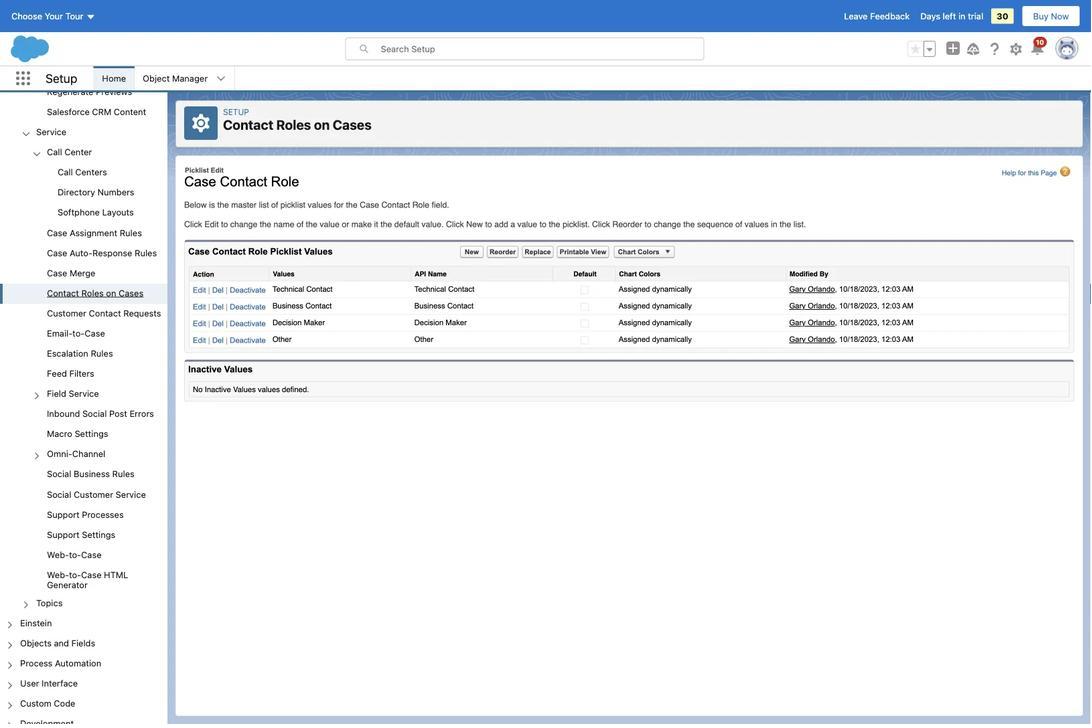 Task type: locate. For each thing, give the bounding box(es) containing it.
1 horizontal spatial service
[[69, 389, 99, 399]]

escalation
[[47, 349, 88, 359]]

call down call center link
[[58, 167, 73, 177]]

case inside web-to-case html generator
[[81, 570, 102, 580]]

social up support processes
[[47, 490, 71, 500]]

case down support settings link in the bottom left of the page
[[81, 550, 102, 560]]

case auto-response rules link
[[47, 248, 157, 260]]

group
[[0, 0, 167, 614], [0, 0, 167, 123], [908, 41, 936, 57], [0, 143, 167, 594], [0, 163, 167, 224]]

2 vertical spatial contact
[[89, 308, 121, 318]]

social left post
[[82, 409, 107, 419]]

0 vertical spatial to-
[[72, 328, 85, 338]]

0 vertical spatial settings
[[75, 429, 108, 439]]

1 web- from the top
[[47, 550, 69, 560]]

support settings link
[[47, 530, 115, 542]]

rules right business
[[112, 469, 135, 479]]

1 vertical spatial on
[[106, 288, 116, 298]]

call inside 'link'
[[58, 167, 73, 177]]

social for business
[[47, 469, 71, 479]]

post
[[109, 409, 127, 419]]

0 vertical spatial web-
[[47, 550, 69, 560]]

filters
[[69, 369, 94, 379]]

business
[[74, 469, 110, 479]]

case left merge
[[47, 268, 67, 278]]

setup for setup contact roles on cases
[[223, 107, 249, 117]]

0 horizontal spatial roles
[[81, 288, 104, 298]]

web- for web-to-case html generator
[[47, 570, 69, 580]]

0 horizontal spatial contact
[[47, 288, 79, 298]]

web- inside web-to-case 'link'
[[47, 550, 69, 560]]

generator
[[47, 580, 88, 590]]

trial
[[968, 11, 984, 21]]

social business rules
[[47, 469, 135, 479]]

0 horizontal spatial cases
[[119, 288, 143, 298]]

1 horizontal spatial roles
[[276, 117, 311, 133]]

cases inside setup contact roles on cases
[[333, 117, 372, 133]]

to- down support settings link in the bottom left of the page
[[69, 550, 81, 560]]

customer contact requests
[[47, 308, 161, 318]]

case merge link
[[47, 268, 95, 280]]

web-
[[47, 550, 69, 560], [47, 570, 69, 580]]

1 vertical spatial customer
[[74, 490, 113, 500]]

setup
[[46, 71, 77, 86], [223, 107, 249, 117]]

feed
[[47, 369, 67, 379]]

feed filters link
[[47, 369, 94, 381]]

leave feedback link
[[844, 11, 910, 21]]

buy
[[1033, 11, 1049, 21]]

2 web- from the top
[[47, 570, 69, 580]]

social for customer
[[47, 490, 71, 500]]

einstein
[[20, 618, 52, 629]]

case assignment rules
[[47, 228, 142, 238]]

rules down layouts
[[120, 228, 142, 238]]

settings up channel
[[75, 429, 108, 439]]

Search Setup text field
[[381, 38, 704, 60]]

service down filters
[[69, 389, 99, 399]]

support up support settings
[[47, 510, 80, 520]]

custom code
[[20, 699, 75, 709]]

2 vertical spatial social
[[47, 490, 71, 500]]

directory numbers link
[[58, 187, 134, 199]]

service down salesforce
[[36, 127, 66, 137]]

user
[[20, 679, 39, 689]]

0 vertical spatial customer
[[47, 308, 86, 318]]

2 vertical spatial service
[[116, 490, 146, 500]]

call for call centers
[[58, 167, 73, 177]]

0 vertical spatial social
[[82, 409, 107, 419]]

to- up escalation rules
[[72, 328, 85, 338]]

customer
[[47, 308, 86, 318], [74, 490, 113, 500]]

directory
[[58, 187, 95, 197]]

1 vertical spatial contact
[[47, 288, 79, 298]]

macro settings
[[47, 429, 108, 439]]

contact down contact roles on cases link at the top of page
[[89, 308, 121, 318]]

home
[[102, 73, 126, 83]]

1 horizontal spatial cases
[[333, 117, 372, 133]]

interface
[[42, 679, 78, 689]]

to-
[[72, 328, 85, 338], [69, 550, 81, 560], [69, 570, 81, 580]]

10 button
[[1030, 37, 1047, 57]]

1 horizontal spatial setup
[[223, 107, 249, 117]]

escalation rules link
[[47, 349, 113, 361]]

custom code link
[[20, 699, 75, 711]]

contact down case merge link
[[47, 288, 79, 298]]

social inside social customer service link
[[47, 490, 71, 500]]

0 vertical spatial on
[[314, 117, 330, 133]]

to- for web-to-case
[[69, 550, 81, 560]]

case left 'html'
[[81, 570, 102, 580]]

0 vertical spatial roles
[[276, 117, 311, 133]]

2 vertical spatial to-
[[69, 570, 81, 580]]

support
[[47, 510, 80, 520], [47, 530, 80, 540]]

center
[[65, 147, 92, 157]]

escalation rules
[[47, 349, 113, 359]]

call centers
[[58, 167, 107, 177]]

customer up "email-"
[[47, 308, 86, 318]]

settings
[[75, 429, 108, 439], [82, 530, 115, 540]]

1 vertical spatial web-
[[47, 570, 69, 580]]

on inside tree item
[[106, 288, 116, 298]]

field service
[[47, 389, 99, 399]]

web-to-case html generator
[[47, 570, 128, 590]]

1 vertical spatial settings
[[82, 530, 115, 540]]

0 vertical spatial setup
[[46, 71, 77, 86]]

to- inside web-to-case html generator
[[69, 570, 81, 580]]

crm
[[92, 107, 111, 117]]

0 horizontal spatial on
[[106, 288, 116, 298]]

support up web-to-case
[[47, 530, 80, 540]]

cases
[[333, 117, 372, 133], [119, 288, 143, 298]]

1 vertical spatial cases
[[119, 288, 143, 298]]

0 vertical spatial support
[[47, 510, 80, 520]]

contact inside tree item
[[47, 288, 79, 298]]

softphone
[[58, 207, 100, 218]]

case down softphone
[[47, 228, 67, 238]]

web-to-case html generator link
[[47, 570, 167, 590]]

user interface
[[20, 679, 78, 689]]

to- for email-to-case
[[72, 328, 85, 338]]

to- inside 'link'
[[69, 550, 81, 560]]

case assignment rules link
[[47, 228, 142, 240]]

1 vertical spatial call
[[58, 167, 73, 177]]

macro settings link
[[47, 429, 108, 441]]

call down service link
[[47, 147, 62, 157]]

setup link
[[223, 107, 249, 117]]

1 vertical spatial social
[[47, 469, 71, 479]]

30
[[997, 11, 1009, 21]]

support processes
[[47, 510, 124, 520]]

object manager
[[143, 73, 208, 83]]

field
[[47, 389, 66, 399]]

0 vertical spatial contact
[[223, 117, 273, 133]]

web- inside web-to-case html generator
[[47, 570, 69, 580]]

0 vertical spatial cases
[[333, 117, 372, 133]]

social
[[82, 409, 107, 419], [47, 469, 71, 479], [47, 490, 71, 500]]

1 support from the top
[[47, 510, 80, 520]]

social inside 'social business rules' 'link'
[[47, 469, 71, 479]]

case inside 'link'
[[81, 550, 102, 560]]

1 vertical spatial support
[[47, 530, 80, 540]]

object manager link
[[135, 66, 216, 90]]

1 horizontal spatial contact
[[89, 308, 121, 318]]

call center tree item
[[0, 143, 167, 224]]

rules
[[120, 228, 142, 238], [135, 248, 157, 258], [91, 349, 113, 359], [112, 469, 135, 479]]

service up "processes"
[[116, 490, 146, 500]]

social down omni-
[[47, 469, 71, 479]]

contact down setup link
[[223, 117, 273, 133]]

contact roles on cases
[[47, 288, 143, 298]]

1 horizontal spatial on
[[314, 117, 330, 133]]

field service link
[[47, 389, 99, 401]]

contact for roles
[[223, 117, 273, 133]]

directory numbers
[[58, 187, 134, 197]]

to- down web-to-case 'link'
[[69, 570, 81, 580]]

rules right response
[[135, 248, 157, 258]]

2 support from the top
[[47, 530, 80, 540]]

layouts
[[102, 207, 134, 218]]

in
[[959, 11, 966, 21]]

custom
[[20, 699, 51, 709]]

customer down 'social business rules' 'link'
[[74, 490, 113, 500]]

assignment
[[70, 228, 117, 238]]

process automation
[[20, 659, 101, 669]]

call center
[[47, 147, 92, 157]]

group containing call center
[[0, 143, 167, 594]]

0 horizontal spatial setup
[[46, 71, 77, 86]]

web- down web-to-case 'link'
[[47, 570, 69, 580]]

web- down support settings link in the bottom left of the page
[[47, 550, 69, 560]]

settings down "processes"
[[82, 530, 115, 540]]

call
[[47, 147, 62, 157], [58, 167, 73, 177]]

setup for setup
[[46, 71, 77, 86]]

response
[[92, 248, 132, 258]]

1 vertical spatial roles
[[81, 288, 104, 298]]

regenerate previews
[[47, 87, 132, 97]]

automation
[[55, 659, 101, 669]]

rules inside 'link'
[[112, 469, 135, 479]]

2 horizontal spatial contact
[[223, 117, 273, 133]]

and
[[54, 639, 69, 649]]

contact inside setup contact roles on cases
[[223, 117, 273, 133]]

0 vertical spatial call
[[47, 147, 62, 157]]

setup inside setup contact roles on cases
[[223, 107, 249, 117]]

support for support settings
[[47, 530, 80, 540]]

0 vertical spatial service
[[36, 127, 66, 137]]

1 vertical spatial to-
[[69, 550, 81, 560]]

objects and fields
[[20, 639, 95, 649]]

1 vertical spatial setup
[[223, 107, 249, 117]]



Task type: vqa. For each thing, say whether or not it's contained in the screenshot.
feed filters LINK
yes



Task type: describe. For each thing, give the bounding box(es) containing it.
now
[[1051, 11, 1069, 21]]

call for call center
[[47, 147, 62, 157]]

email-
[[47, 328, 72, 338]]

leave
[[844, 11, 868, 21]]

0 horizontal spatial service
[[36, 127, 66, 137]]

roles inside setup contact roles on cases
[[276, 117, 311, 133]]

softphone layouts link
[[58, 207, 134, 220]]

topics link
[[36, 598, 63, 610]]

rules up filters
[[91, 349, 113, 359]]

salesforce crm content link
[[47, 107, 146, 119]]

web-to-case
[[47, 550, 102, 560]]

errors
[[130, 409, 154, 419]]

social customer service
[[47, 490, 146, 500]]

to- for web-to-case html generator
[[69, 570, 81, 580]]

requests
[[123, 308, 161, 318]]

service link
[[36, 127, 66, 139]]

on inside setup contact roles on cases
[[314, 117, 330, 133]]

support processes link
[[47, 510, 124, 522]]

leave feedback
[[844, 11, 910, 21]]

choose
[[11, 11, 42, 21]]

customer contact requests link
[[47, 308, 161, 320]]

html
[[104, 570, 128, 580]]

inbound
[[47, 409, 80, 419]]

fields
[[71, 639, 95, 649]]

social inside inbound social post errors link
[[82, 409, 107, 419]]

group containing call centers
[[0, 163, 167, 224]]

support for support processes
[[47, 510, 80, 520]]

buy now
[[1033, 11, 1069, 21]]

roles inside contact roles on cases link
[[81, 288, 104, 298]]

objects and fields link
[[20, 639, 95, 651]]

days left in trial
[[921, 11, 984, 21]]

call center link
[[47, 147, 92, 159]]

case merge
[[47, 268, 95, 278]]

contact roles on cases tree item
[[0, 284, 167, 304]]

settings for macro settings
[[75, 429, 108, 439]]

days
[[921, 11, 941, 21]]

contact roles on cases link
[[47, 288, 143, 300]]

process
[[20, 659, 52, 669]]

regenerate
[[47, 87, 93, 97]]

feedback
[[870, 11, 910, 21]]

softphone layouts
[[58, 207, 134, 218]]

choose your tour button
[[11, 5, 96, 27]]

choose your tour
[[11, 11, 83, 21]]

topics
[[36, 598, 63, 608]]

user interface link
[[20, 679, 78, 691]]

omni-
[[47, 449, 72, 459]]

customer inside social customer service link
[[74, 490, 113, 500]]

merge
[[70, 268, 95, 278]]

tour
[[65, 11, 83, 21]]

settings for support settings
[[82, 530, 115, 540]]

call centers link
[[58, 167, 107, 179]]

social business rules link
[[47, 469, 135, 482]]

10
[[1036, 38, 1044, 46]]

macro
[[47, 429, 72, 439]]

social customer service link
[[47, 490, 146, 502]]

case down customer contact requests link
[[85, 328, 105, 338]]

email-to-case
[[47, 328, 105, 338]]

contact for requests
[[89, 308, 121, 318]]

2 horizontal spatial service
[[116, 490, 146, 500]]

channel
[[72, 449, 105, 459]]

customer inside customer contact requests link
[[47, 308, 86, 318]]

case left auto-
[[47, 248, 67, 258]]

web-to-case link
[[47, 550, 102, 562]]

left
[[943, 11, 956, 21]]

salesforce
[[47, 107, 90, 117]]

code
[[54, 699, 75, 709]]

setup contact roles on cases
[[223, 107, 372, 133]]

process automation link
[[20, 659, 101, 671]]

regenerate previews link
[[47, 87, 132, 99]]

omni-channel
[[47, 449, 105, 459]]

case auto-response rules
[[47, 248, 157, 258]]

inbound social post errors link
[[47, 409, 154, 421]]

omni-channel link
[[47, 449, 105, 461]]

objects
[[20, 639, 52, 649]]

salesforce crm content
[[47, 107, 146, 117]]

web- for web-to-case
[[47, 550, 69, 560]]

manager
[[172, 73, 208, 83]]

einstein link
[[20, 618, 52, 631]]

support settings
[[47, 530, 115, 540]]

inbound social post errors
[[47, 409, 154, 419]]

home link
[[94, 66, 134, 90]]

1 vertical spatial service
[[69, 389, 99, 399]]

service tree item
[[0, 123, 167, 594]]

your
[[45, 11, 63, 21]]

cases inside tree item
[[119, 288, 143, 298]]

previews
[[96, 87, 132, 97]]

processes
[[82, 510, 124, 520]]



